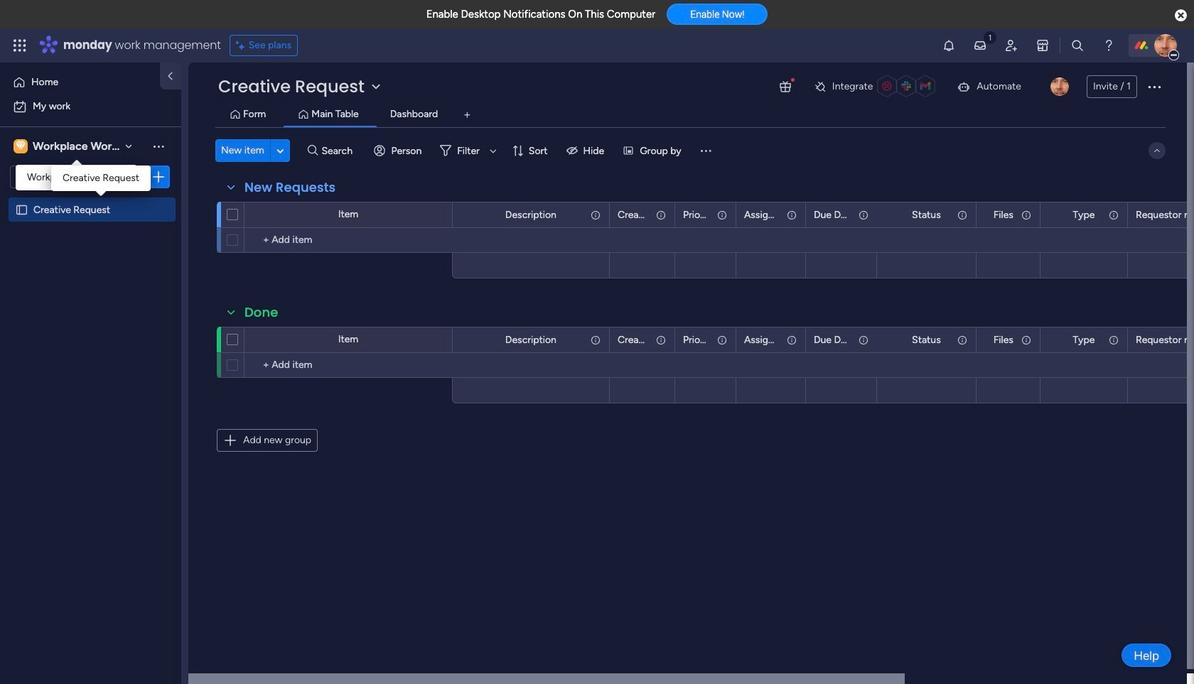Task type: vqa. For each thing, say whether or not it's contained in the screenshot.
+ Add project text field
no



Task type: describe. For each thing, give the bounding box(es) containing it.
2 vertical spatial option
[[0, 197, 181, 199]]

workspace image
[[16, 139, 25, 154]]

0 horizontal spatial options image
[[151, 170, 166, 184]]

0 vertical spatial option
[[9, 71, 151, 94]]

james peterson image
[[1051, 78, 1069, 96]]

angle down image
[[277, 145, 284, 156]]

workspace selection element
[[14, 138, 148, 155]]

+ Add item text field
[[252, 357, 446, 374]]

dapulse close image
[[1175, 9, 1188, 23]]

search everything image
[[1071, 38, 1085, 53]]

add view image
[[464, 110, 470, 121]]

arrow down image
[[485, 142, 502, 159]]

see plans image
[[236, 38, 249, 53]]

v2 search image
[[308, 143, 318, 159]]

public board image
[[15, 203, 28, 216]]

1 image
[[984, 29, 997, 45]]

Search in workspace field
[[30, 169, 119, 185]]

Search field
[[318, 141, 361, 161]]

help image
[[1102, 38, 1116, 53]]



Task type: locate. For each thing, give the bounding box(es) containing it.
notifications image
[[942, 38, 956, 53]]

+ Add item text field
[[252, 232, 446, 249]]

collapse image
[[1152, 145, 1163, 156]]

1 horizontal spatial options image
[[1146, 78, 1163, 95]]

0 vertical spatial options image
[[1146, 78, 1163, 95]]

workspace options image
[[151, 139, 166, 153]]

options image down workspace options icon
[[151, 170, 166, 184]]

menu image
[[699, 144, 713, 158]]

1 vertical spatial options image
[[151, 170, 166, 184]]

list box
[[0, 194, 181, 413]]

james peterson image
[[1155, 34, 1178, 57]]

option
[[9, 71, 151, 94], [9, 95, 173, 118], [0, 197, 181, 199]]

select product image
[[13, 38, 27, 53]]

tab
[[456, 104, 479, 127]]

monday marketplace image
[[1036, 38, 1050, 53]]

column information image
[[858, 209, 870, 221], [1108, 209, 1120, 221], [590, 335, 601, 346], [717, 335, 728, 346], [786, 335, 798, 346], [858, 335, 870, 346], [1108, 335, 1120, 346]]

None field
[[241, 178, 339, 197], [502, 207, 560, 223], [614, 207, 652, 223], [680, 207, 713, 223], [741, 207, 783, 223], [811, 207, 855, 223], [909, 207, 945, 223], [990, 207, 1017, 223], [1070, 207, 1099, 223], [1133, 207, 1195, 223], [241, 304, 282, 322], [502, 332, 560, 348], [614, 332, 652, 348], [680, 332, 713, 348], [741, 332, 783, 348], [811, 332, 855, 348], [909, 332, 945, 348], [990, 332, 1017, 348], [1070, 332, 1099, 348], [1133, 332, 1195, 348], [241, 178, 339, 197], [502, 207, 560, 223], [614, 207, 652, 223], [680, 207, 713, 223], [741, 207, 783, 223], [811, 207, 855, 223], [909, 207, 945, 223], [990, 207, 1017, 223], [1070, 207, 1099, 223], [1133, 207, 1195, 223], [241, 304, 282, 322], [502, 332, 560, 348], [614, 332, 652, 348], [680, 332, 713, 348], [741, 332, 783, 348], [811, 332, 855, 348], [909, 332, 945, 348], [990, 332, 1017, 348], [1070, 332, 1099, 348], [1133, 332, 1195, 348]]

update feed image
[[973, 38, 988, 53]]

options image down james peterson image on the right of page
[[1146, 78, 1163, 95]]

1 vertical spatial option
[[9, 95, 173, 118]]

workspace image
[[14, 139, 28, 154]]

tab list
[[215, 104, 1166, 127]]

invite members image
[[1005, 38, 1019, 53]]

column information image
[[590, 209, 601, 221], [656, 209, 667, 221], [717, 209, 728, 221], [786, 209, 798, 221], [957, 209, 968, 221], [1021, 209, 1032, 221], [656, 335, 667, 346], [957, 335, 968, 346], [1021, 335, 1032, 346]]

options image
[[1146, 78, 1163, 95], [151, 170, 166, 184]]



